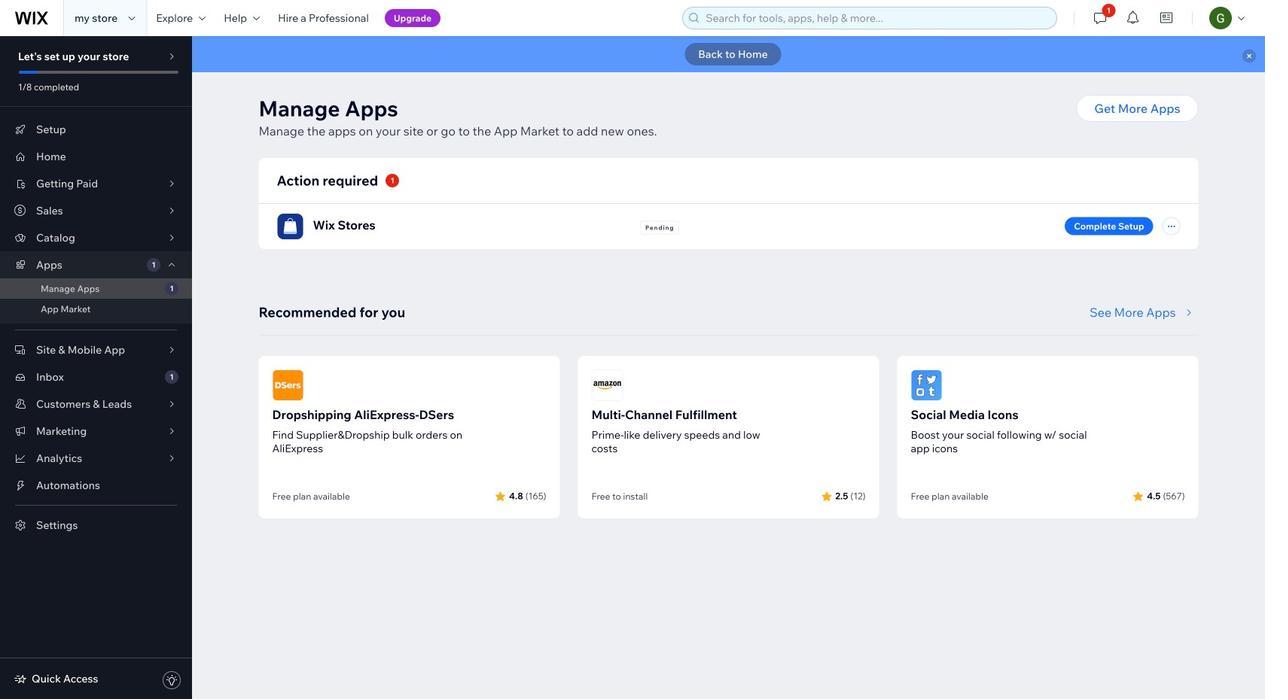 Task type: vqa. For each thing, say whether or not it's contained in the screenshot.
Dropshipping AliExpress-DSers logo
yes



Task type: describe. For each thing, give the bounding box(es) containing it.
Search for tools, apps, help & more... field
[[701, 8, 1053, 29]]

social media icons logo image
[[911, 370, 943, 401]]

dropshipping aliexpress-dsers logo image
[[272, 370, 304, 401]]



Task type: locate. For each thing, give the bounding box(es) containing it.
multi-channel fulfillment logo image
[[592, 370, 623, 401]]

alert
[[192, 36, 1266, 72]]

sidebar element
[[0, 36, 192, 700]]



